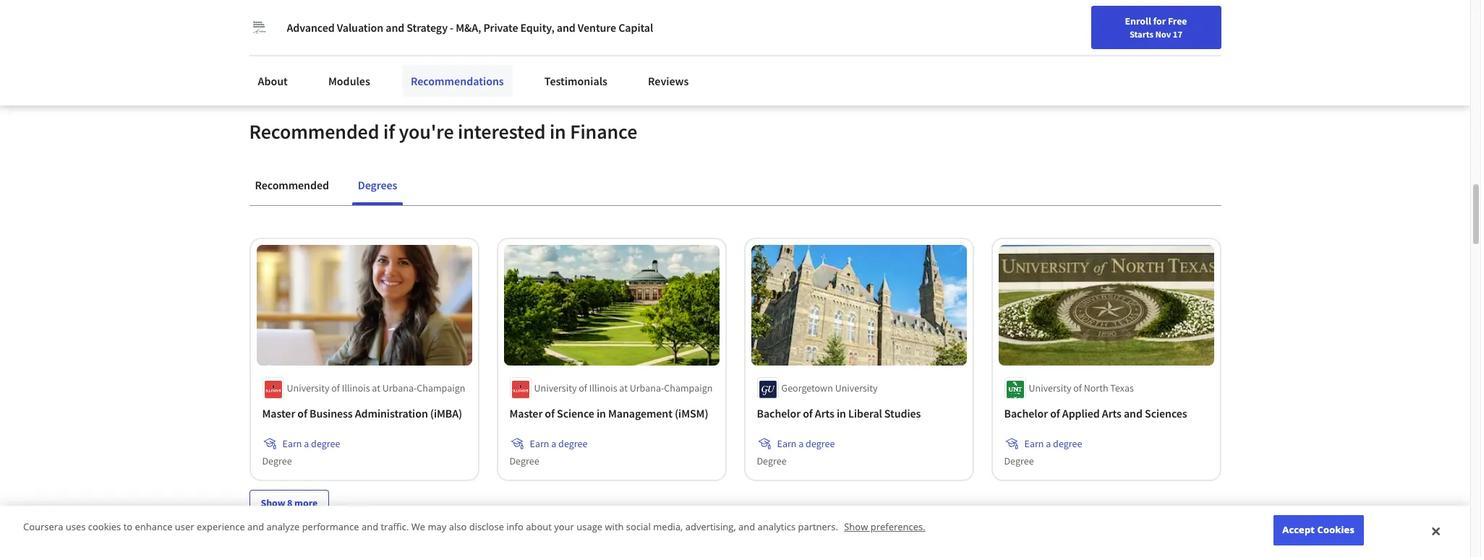 Task type: locate. For each thing, give the bounding box(es) containing it.
0 horizontal spatial champaign
[[417, 382, 465, 395]]

university
[[1029, 11, 1079, 26], [287, 382, 329, 395], [534, 382, 577, 395], [835, 382, 878, 395], [1029, 382, 1072, 395]]

of left business
[[298, 407, 307, 421]]

3 a from the left
[[799, 438, 804, 451]]

master of science in management (imsm) link
[[510, 405, 714, 423]]

0 horizontal spatial show
[[261, 497, 285, 510]]

0 horizontal spatial urbana-
[[382, 382, 417, 395]]

2 university of illinois at urbana-champaign from the left
[[534, 382, 713, 395]]

university up business
[[287, 382, 329, 395]]

at up 'master of business administration (imba)' link
[[372, 382, 380, 395]]

(imsm)
[[675, 407, 708, 421]]

1 horizontal spatial illinois
[[589, 382, 617, 395]]

2 earn from the left
[[530, 438, 549, 451]]

master of science in management (imsm)
[[510, 407, 708, 421]]

recommended inside button
[[255, 178, 329, 192]]

degree for bachelor of applied arts and sciences
[[1004, 455, 1034, 468]]

2 champaign from the left
[[664, 382, 713, 395]]

finance
[[570, 118, 637, 144]]

show
[[261, 497, 285, 510], [844, 521, 868, 534]]

university right erasmus
[[1029, 11, 1079, 26]]

sciences
[[1145, 407, 1187, 421]]

1 vertical spatial show
[[844, 521, 868, 534]]

valuation
[[337, 20, 383, 35]]

if
[[383, 118, 395, 144]]

with
[[605, 521, 624, 534]]

1 horizontal spatial in
[[597, 407, 606, 421]]

earn for business
[[282, 438, 302, 451]]

2 degree from the left
[[510, 455, 539, 468]]

arts
[[815, 407, 835, 421], [1102, 407, 1122, 421]]

a for arts
[[799, 438, 804, 451]]

0 horizontal spatial university of illinois at urbana-champaign
[[287, 382, 465, 395]]

17
[[1173, 28, 1183, 40]]

0 horizontal spatial master
[[262, 407, 295, 421]]

earn a degree down bachelor of arts in liberal studies
[[777, 438, 835, 451]]

university of north texas
[[1029, 382, 1134, 395]]

master of business administration (imba) link
[[262, 405, 466, 423]]

show inside button
[[261, 497, 285, 510]]

user
[[175, 521, 194, 534]]

in inside master of science in management (imsm) link
[[597, 407, 606, 421]]

show right partners.
[[844, 521, 868, 534]]

urbana- up management
[[630, 382, 664, 395]]

may
[[428, 521, 447, 534]]

venture
[[578, 20, 616, 35]]

bachelor left applied
[[1004, 407, 1048, 421]]

recommendations link
[[402, 65, 513, 97]]

4 degree from the left
[[1004, 455, 1034, 468]]

2 master from the left
[[510, 407, 543, 421]]

degree down business
[[311, 438, 340, 451]]

1 arts from the left
[[815, 407, 835, 421]]

earn
[[282, 438, 302, 451], [530, 438, 549, 451], [777, 438, 797, 451], [1025, 438, 1044, 451]]

a for applied
[[1046, 438, 1051, 451]]

a down master of science in management (imsm)
[[551, 438, 556, 451]]

earn for applied
[[1025, 438, 1044, 451]]

illinois for in
[[589, 382, 617, 395]]

earn a degree for applied
[[1025, 438, 1082, 451]]

and down texas
[[1124, 407, 1143, 421]]

of up business
[[331, 382, 340, 395]]

1 vertical spatial recommended
[[255, 178, 329, 192]]

traffic.
[[381, 521, 409, 534]]

in for master
[[597, 407, 606, 421]]

university of illinois at urbana-champaign up 'master of business administration (imba)' link
[[287, 382, 465, 395]]

of inside 'master of business administration (imba)' link
[[298, 407, 307, 421]]

2 urbana- from the left
[[630, 382, 664, 395]]

university up the science
[[534, 382, 577, 395]]

champaign for management
[[664, 382, 713, 395]]

and right equity,
[[557, 20, 576, 35]]

1 horizontal spatial champaign
[[664, 382, 713, 395]]

4 degree from the left
[[1053, 438, 1082, 451]]

at for in
[[619, 382, 628, 395]]

master left the science
[[510, 407, 543, 421]]

erasmus
[[985, 11, 1027, 26]]

university up applied
[[1029, 382, 1072, 395]]

0 horizontal spatial at
[[372, 382, 380, 395]]

university of illinois at urbana-champaign
[[287, 382, 465, 395], [534, 382, 713, 395]]

0 vertical spatial show
[[261, 497, 285, 510]]

urbana- up administration
[[382, 382, 417, 395]]

uses
[[66, 521, 86, 534]]

in
[[550, 118, 566, 144], [597, 407, 606, 421], [837, 407, 846, 421]]

of inside bachelor of applied arts and sciences link
[[1050, 407, 1060, 421]]

a down bachelor of applied arts and sciences
[[1046, 438, 1051, 451]]

collection element
[[240, 206, 1230, 540]]

and
[[386, 20, 404, 35], [557, 20, 576, 35], [1124, 407, 1143, 421], [247, 521, 264, 534], [362, 521, 378, 534], [738, 521, 755, 534]]

earn a degree down the science
[[530, 438, 588, 451]]

bachelor
[[757, 407, 801, 421], [1004, 407, 1048, 421]]

2 illinois from the left
[[589, 382, 617, 395]]

3 degree from the left
[[757, 455, 787, 468]]

bachelor down "georgetown"
[[757, 407, 801, 421]]

recommendations
[[411, 74, 504, 88]]

arts down "georgetown university"
[[815, 407, 835, 421]]

testimonials link
[[536, 65, 616, 97]]

analytics
[[758, 521, 796, 534]]

interested
[[458, 118, 546, 144]]

4 earn a degree from the left
[[1025, 438, 1082, 451]]

degrees button
[[352, 168, 403, 202]]

1 champaign from the left
[[417, 382, 465, 395]]

2 at from the left
[[619, 382, 628, 395]]

cookies
[[1317, 524, 1355, 537]]

1 degree from the left
[[262, 455, 292, 468]]

degree down bachelor of arts in liberal studies
[[806, 438, 835, 451]]

university for master of science in management (imsm)
[[534, 382, 577, 395]]

a up more
[[304, 438, 309, 451]]

2 bachelor from the left
[[1004, 407, 1048, 421]]

in inside bachelor of arts in liberal studies link
[[837, 407, 846, 421]]

earn a degree
[[282, 438, 340, 451], [530, 438, 588, 451], [777, 438, 835, 451], [1025, 438, 1082, 451]]

2 earn a degree from the left
[[530, 438, 588, 451]]

3 degree from the left
[[806, 438, 835, 451]]

1 horizontal spatial bachelor
[[1004, 407, 1048, 421]]

2 degree from the left
[[558, 438, 588, 451]]

about link
[[249, 65, 296, 97]]

illinois up master of business administration (imba)
[[342, 382, 370, 395]]

4 earn from the left
[[1025, 438, 1044, 451]]

master left business
[[262, 407, 295, 421]]

1 at from the left
[[372, 382, 380, 395]]

illinois
[[342, 382, 370, 395], [589, 382, 617, 395]]

and left traffic.
[[362, 521, 378, 534]]

of left north
[[1074, 382, 1082, 395]]

1 horizontal spatial at
[[619, 382, 628, 395]]

at up master of science in management (imsm) link
[[619, 382, 628, 395]]

bachelor inside bachelor of applied arts and sciences link
[[1004, 407, 1048, 421]]

4 a from the left
[[1046, 438, 1051, 451]]

illinois up master of science in management (imsm)
[[589, 382, 617, 395]]

arts down texas
[[1102, 407, 1122, 421]]

of left the science
[[545, 407, 555, 421]]

urbana-
[[382, 382, 417, 395], [630, 382, 664, 395]]

2 a from the left
[[551, 438, 556, 451]]

at for administration
[[372, 382, 380, 395]]

in left liberal
[[837, 407, 846, 421]]

a down bachelor of arts in liberal studies
[[799, 438, 804, 451]]

1 urbana- from the left
[[382, 382, 417, 395]]

0 horizontal spatial bachelor
[[757, 407, 801, 421]]

university of illinois at urbana-champaign up master of science in management (imsm) link
[[534, 382, 713, 395]]

1 horizontal spatial university of illinois at urbana-champaign
[[534, 382, 713, 395]]

2 horizontal spatial in
[[837, 407, 846, 421]]

3 earn a degree from the left
[[777, 438, 835, 451]]

-
[[450, 20, 454, 35]]

2 arts from the left
[[1102, 407, 1122, 421]]

1 a from the left
[[304, 438, 309, 451]]

3 earn from the left
[[777, 438, 797, 451]]

experience
[[197, 521, 245, 534]]

recommended
[[249, 118, 379, 144], [255, 178, 329, 192]]

champaign up (imba) on the bottom left of the page
[[417, 382, 465, 395]]

earn a degree for business
[[282, 438, 340, 451]]

a for business
[[304, 438, 309, 451]]

a for science
[[551, 438, 556, 451]]

georgetown university
[[782, 382, 878, 395]]

and left analytics
[[738, 521, 755, 534]]

1 horizontal spatial master
[[510, 407, 543, 421]]

degree
[[311, 438, 340, 451], [558, 438, 588, 451], [806, 438, 835, 451], [1053, 438, 1082, 451]]

urbana- for management
[[630, 382, 664, 395]]

degree down the science
[[558, 438, 588, 451]]

0 horizontal spatial arts
[[815, 407, 835, 421]]

of
[[331, 382, 340, 395], [579, 382, 587, 395], [1074, 382, 1082, 395], [298, 407, 307, 421], [545, 407, 555, 421], [803, 407, 813, 421], [1050, 407, 1060, 421]]

None search field
[[206, 38, 553, 67]]

degree for applied
[[1053, 438, 1082, 451]]

private
[[483, 20, 518, 35]]

accept
[[1283, 524, 1315, 537]]

1 earn from the left
[[282, 438, 302, 451]]

of down "georgetown"
[[803, 407, 813, 421]]

coursera uses cookies to enhance user experience and analyze performance and traffic. we may also disclose info about your usage with social media, advertising, and analytics partners. show preferences.
[[23, 521, 926, 534]]

erasmus university rotterdam
[[985, 11, 1134, 26]]

0 horizontal spatial illinois
[[342, 382, 370, 395]]

1 master from the left
[[262, 407, 295, 421]]

show left 8
[[261, 497, 285, 510]]

1 horizontal spatial arts
[[1102, 407, 1122, 421]]

earn a degree down business
[[282, 438, 340, 451]]

starts
[[1130, 28, 1154, 40]]

1 degree from the left
[[311, 438, 340, 451]]

recommended button
[[249, 168, 335, 202]]

reviews link
[[639, 65, 698, 97]]

in left finance on the left top
[[550, 118, 566, 144]]

in right the science
[[597, 407, 606, 421]]

0 vertical spatial recommended
[[249, 118, 379, 144]]

performance
[[302, 521, 359, 534]]

1 university of illinois at urbana-champaign from the left
[[287, 382, 465, 395]]

1 horizontal spatial urbana-
[[630, 382, 664, 395]]

of left applied
[[1050, 407, 1060, 421]]

earn a degree down applied
[[1025, 438, 1082, 451]]

champaign up (imsm)
[[664, 382, 713, 395]]

1 illinois from the left
[[342, 382, 370, 395]]

degree
[[262, 455, 292, 468], [510, 455, 539, 468], [757, 455, 787, 468], [1004, 455, 1034, 468]]

1 bachelor from the left
[[757, 407, 801, 421]]

1 earn a degree from the left
[[282, 438, 340, 451]]

recommended for recommended if you're interested in finance
[[249, 118, 379, 144]]

north
[[1084, 382, 1108, 395]]

at
[[372, 382, 380, 395], [619, 382, 628, 395]]

bachelor of applied arts and sciences link
[[1004, 405, 1208, 423]]

nov
[[1155, 28, 1171, 40]]

degree for arts
[[806, 438, 835, 451]]

degree down applied
[[1053, 438, 1082, 451]]

bachelor inside bachelor of arts in liberal studies link
[[757, 407, 801, 421]]



Task type: vqa. For each thing, say whether or not it's contained in the screenshot.
View all degrees list
no



Task type: describe. For each thing, give the bounding box(es) containing it.
recommendation tabs tab list
[[249, 168, 1221, 205]]

modules
[[328, 74, 370, 88]]

rotterdam
[[1081, 11, 1134, 26]]

master for master of science in management (imsm)
[[510, 407, 543, 421]]

advanced
[[287, 20, 335, 35]]

georgetown
[[782, 382, 833, 395]]

for
[[1153, 14, 1166, 27]]

show 8 more button
[[249, 491, 329, 517]]

business
[[310, 407, 353, 421]]

0 horizontal spatial in
[[550, 118, 566, 144]]

of up the science
[[579, 382, 587, 395]]

urbana- for (imba)
[[382, 382, 417, 395]]

coursera
[[23, 521, 63, 534]]

applied
[[1062, 407, 1100, 421]]

to
[[123, 521, 132, 534]]

earn a degree for science
[[530, 438, 588, 451]]

1 horizontal spatial show
[[844, 521, 868, 534]]

m&a,
[[456, 20, 481, 35]]

analyze
[[267, 521, 300, 534]]

university for bachelor of applied arts and sciences
[[1029, 382, 1072, 395]]

degree for science
[[558, 438, 588, 451]]

degree for master of science in management (imsm)
[[510, 455, 539, 468]]

strategy
[[407, 20, 448, 35]]

master for master of business administration (imba)
[[262, 407, 295, 421]]

university for master of business administration (imba)
[[287, 382, 329, 395]]

illinois for administration
[[342, 382, 370, 395]]

more
[[294, 497, 318, 510]]

degrees
[[358, 178, 397, 192]]

science
[[557, 407, 594, 421]]

university of illinois at urbana-champaign for administration
[[287, 382, 465, 395]]

enroll for free starts nov 17
[[1125, 14, 1187, 40]]

bachelor for bachelor of applied arts and sciences
[[1004, 407, 1048, 421]]

also
[[449, 521, 467, 534]]

master of business administration (imba)
[[262, 407, 462, 421]]

degree for business
[[311, 438, 340, 451]]

and left analyze
[[247, 521, 264, 534]]

equity,
[[520, 20, 555, 35]]

and left strategy
[[386, 20, 404, 35]]

partners.
[[798, 521, 838, 534]]

you're
[[399, 118, 454, 144]]

show 8 more
[[261, 497, 318, 510]]

degree for bachelor of arts in liberal studies
[[757, 455, 787, 468]]

administration
[[355, 407, 428, 421]]

capital
[[619, 20, 653, 35]]

advertising,
[[685, 521, 736, 534]]

reviews
[[648, 74, 689, 88]]

in for bachelor
[[837, 407, 846, 421]]

recommended if you're interested in finance
[[249, 118, 637, 144]]

info
[[507, 521, 524, 534]]

of inside master of science in management (imsm) link
[[545, 407, 555, 421]]

media,
[[653, 521, 683, 534]]

social
[[626, 521, 651, 534]]

management
[[608, 407, 673, 421]]

erasmus university rotterdam image
[[249, 17, 269, 38]]

usage
[[577, 521, 603, 534]]

of inside bachelor of arts in liberal studies link
[[803, 407, 813, 421]]

earn for arts
[[777, 438, 797, 451]]

bachelor for bachelor of arts in liberal studies
[[757, 407, 801, 421]]

enroll
[[1125, 14, 1151, 27]]

free
[[1168, 14, 1187, 27]]

and inside collection "element"
[[1124, 407, 1143, 421]]

universities link
[[208, 0, 295, 29]]

preferences.
[[871, 521, 926, 534]]

your
[[554, 521, 574, 534]]

recommended for recommended
[[255, 178, 329, 192]]

universities
[[230, 7, 289, 22]]

studies
[[884, 407, 921, 421]]

degree for master of business administration (imba)
[[262, 455, 292, 468]]

champaign for (imba)
[[417, 382, 465, 395]]

bachelor of applied arts and sciences
[[1004, 407, 1187, 421]]

(imba)
[[430, 407, 462, 421]]

enhance
[[135, 521, 172, 534]]

show preferences. link
[[844, 521, 926, 534]]

disclose
[[469, 521, 504, 534]]

advanced valuation and strategy - m&a, private equity, and venture capital
[[287, 20, 653, 35]]

liberal
[[848, 407, 882, 421]]

about
[[526, 521, 552, 534]]

erasmus university rotterdam link
[[985, 10, 1134, 27]]

about
[[258, 74, 288, 88]]

bachelor of arts in liberal studies
[[757, 407, 921, 421]]

accept cookies
[[1283, 524, 1355, 537]]

university of illinois at urbana-champaign for in
[[534, 382, 713, 395]]

cookies
[[88, 521, 121, 534]]

we
[[411, 521, 425, 534]]

bachelor of arts in liberal studies link
[[757, 405, 961, 423]]

modules link
[[320, 65, 379, 97]]

university up bachelor of arts in liberal studies link
[[835, 382, 878, 395]]

texas
[[1110, 382, 1134, 395]]

8
[[287, 497, 292, 510]]

earn for science
[[530, 438, 549, 451]]

earn a degree for arts
[[777, 438, 835, 451]]

testimonials
[[544, 74, 608, 88]]

accept cookies button
[[1273, 516, 1364, 546]]



